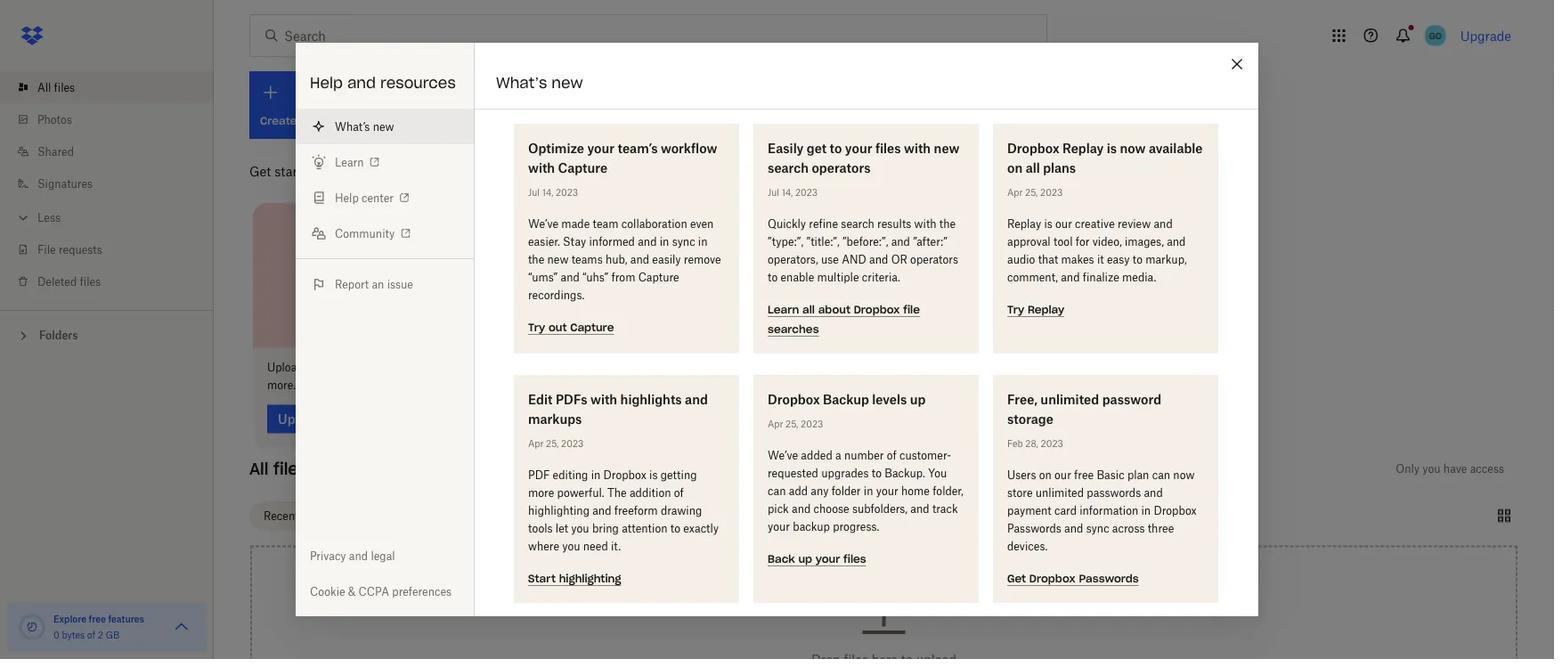 Task type: vqa. For each thing, say whether or not it's contained in the screenshot.


Task type: describe. For each thing, give the bounding box(es) containing it.
and inside edit pdfs with highlights and markups
[[685, 392, 708, 407]]

with inside edit pdfs with highlights and markups
[[591, 392, 618, 407]]

files inside the easily get to your files with new search operators
[[876, 140, 901, 155]]

in inside we've added a number of customer- requested upgrades to backup. you can add any folder in your home folder, pick and choose subfolders, and track your backup progress.
[[864, 484, 874, 498]]

help for help and resources
[[310, 74, 343, 92]]

and down add
[[792, 502, 811, 515]]

and inside install on desktop to work on files offline and stay synced.
[[766, 361, 785, 374]]

on inside dropbox replay is now available on all plans
[[1008, 160, 1023, 175]]

apr for edit pdfs with highlights and markups
[[528, 438, 544, 449]]

in up remove
[[698, 235, 708, 248]]

control
[[991, 361, 1027, 374]]

collaboration
[[622, 217, 688, 230]]

signatures
[[37, 177, 93, 190]]

"before:",
[[843, 235, 889, 248]]

an
[[372, 278, 384, 291]]

search inside quickly refine search results with the "type:", "title:", "before:",  and "after:" operators, use and and or operators to enable multiple criteria.
[[841, 217, 875, 230]]

center
[[362, 191, 394, 204]]

all inside 'list item'
[[37, 81, 51, 94]]

"title:",
[[807, 235, 840, 248]]

1 vertical spatial you
[[571, 522, 590, 535]]

2023 for backup
[[801, 418, 824, 429]]

three
[[1148, 522, 1175, 535]]

your inside back up your files link
[[816, 552, 841, 566]]

our for unlimited
[[1055, 468, 1072, 482]]

progress.
[[833, 520, 880, 533]]

and up markup,
[[1167, 235, 1186, 248]]

users on our free basic plan can now store unlimited passwords and payment card information in dropbox passwords and sync across three devices.
[[1008, 468, 1197, 553]]

is inside 'replay is our creative review and approval tool for video, images, and audio that makes it easy to markup, comment, and finalize media.'
[[1045, 217, 1053, 230]]

"ums"
[[528, 270, 558, 284]]

folder inside we've added a number of customer- requested upgrades to backup. you can add any folder in your home folder, pick and choose subfolders, and track your backup progress.
[[832, 484, 861, 498]]

0 vertical spatial up
[[910, 392, 926, 407]]

dropbox inside learn all about dropbox file searches
[[854, 303, 900, 317]]

learn for learn
[[335, 155, 364, 169]]

unlimited inside 'free, unlimited password storage'
[[1041, 392, 1100, 407]]

operators inside quickly refine search results with the "type:", "title:", "before:",  and "after:" operators, use and and or operators to enable multiple criteria.
[[911, 253, 959, 266]]

2023 for replay
[[1041, 187, 1063, 198]]

store
[[1008, 486, 1033, 499]]

0 vertical spatial what's
[[496, 74, 547, 92]]

powerful.
[[557, 486, 605, 499]]

folders button
[[0, 322, 214, 348]]

pick
[[768, 502, 789, 515]]

from
[[612, 270, 636, 284]]

optimize
[[528, 140, 585, 155]]

highlighting inside pdf editing in dropbox is getting more powerful. the addition of highlighting and freeform drawing tools let you bring attention to exactly where you need it.
[[528, 504, 590, 517]]

anyone
[[930, 361, 966, 374]]

dropbox image
[[14, 18, 50, 53]]

quota usage element
[[18, 613, 46, 642]]

can inside users on our free basic plan can now store unlimited passwords and payment card information in dropbox passwords and sync across three devices.
[[1153, 468, 1171, 482]]

back up your files
[[768, 552, 867, 566]]

offline
[[731, 361, 763, 374]]

is inside dropbox replay is now available on all plans
[[1107, 140, 1117, 155]]

video,
[[1093, 235, 1122, 248]]

all inside dropbox replay is now available on all plans
[[1026, 160, 1040, 175]]

file requests link
[[14, 233, 214, 266]]

you
[[929, 466, 947, 480]]

sync inside users on our free basic plan can now store unlimited passwords and payment card information in dropbox passwords and sync across three devices.
[[1087, 522, 1110, 535]]

and down home
[[911, 502, 930, 515]]

new inside what's new button
[[373, 120, 394, 133]]

markups
[[528, 411, 582, 426]]

2023 for unlimited
[[1041, 438, 1064, 449]]

all inside learn all about dropbox file searches
[[803, 303, 815, 317]]

to inside install on desktop to work on files offline and stay synced.
[[651, 361, 661, 374]]

and up images,
[[1154, 217, 1173, 230]]

cookie & ccpa preferences button
[[296, 574, 474, 609]]

files inside upload files and folders to edit, share, sign, and more.
[[306, 361, 327, 374]]

edit for edit pdfs with highlights and markups
[[528, 392, 553, 407]]

of inside pdf editing in dropbox is getting more powerful. the addition of highlighting and freeform drawing tools let you bring attention to exactly where you need it.
[[674, 486, 684, 499]]

features
[[108, 613, 144, 625]]

password
[[1103, 392, 1162, 407]]

track
[[933, 502, 958, 515]]

we've for optimize your team's workflow with capture
[[528, 217, 559, 230]]

learn link
[[296, 144, 474, 180]]

get signatures
[[938, 114, 1018, 128]]

less
[[37, 211, 61, 224]]

can inside we've added a number of customer- requested upgrades to backup. you can add any folder in your home folder, pick and choose subfolders, and track your backup progress.
[[768, 484, 786, 498]]

we've made team collaboration even easier. stay informed and in sync in the new teams hub, and easily remove "ums" and "uhs" from capture recordings.
[[528, 217, 721, 302]]

for
[[1076, 235, 1090, 248]]

files inside all files link
[[54, 81, 75, 94]]

edit pdfs with highlights and markups
[[528, 392, 708, 426]]

file
[[904, 303, 920, 317]]

and
[[842, 253, 867, 266]]

to inside pdf editing in dropbox is getting more powerful. the addition of highlighting and freeform drawing tools let you bring attention to exactly where you need it.
[[671, 522, 681, 535]]

learn all about dropbox file searches link
[[768, 301, 920, 337]]

edit pdf
[[803, 114, 847, 128]]

access.
[[848, 379, 885, 392]]

back
[[768, 552, 795, 566]]

pdf inside pdf editing in dropbox is getting more powerful. the addition of highlighting and freeform drawing tools let you bring attention to exactly where you need it.
[[528, 468, 550, 482]]

only
[[1397, 462, 1420, 476]]

and right hub,
[[631, 253, 650, 266]]

in inside users on our free basic plan can now store unlimited passwords and payment card information in dropbox passwords and sync across three devices.
[[1142, 504, 1151, 517]]

getting
[[661, 468, 697, 482]]

your up subfolders,
[[877, 484, 899, 498]]

of inside we've added a number of customer- requested upgrades to backup. you can add any folder in your home folder, pick and choose subfolders, and track your backup progress.
[[887, 449, 897, 462]]

team's
[[618, 140, 658, 155]]

with inside quickly refine search results with the "type:", "title:", "before:",  and "after:" operators, use and and or operators to enable multiple criteria.
[[915, 217, 937, 230]]

work
[[664, 361, 689, 374]]

and up recordings.
[[561, 270, 580, 284]]

approval
[[1008, 235, 1051, 248]]

quickly
[[768, 217, 806, 230]]

and down makes
[[1061, 270, 1080, 284]]

and inside pdf editing in dropbox is getting more powerful. the addition of highlighting and freeform drawing tools let you bring attention to exactly where you need it.
[[593, 504, 612, 517]]

get for get started with dropbox
[[249, 164, 271, 179]]

images,
[[1125, 235, 1164, 248]]

with inside the easily get to your files with new search operators
[[904, 140, 931, 155]]

0 horizontal spatial up
[[799, 552, 813, 566]]

and up what's new button
[[347, 74, 376, 92]]

media.
[[1123, 270, 1157, 284]]

and down card
[[1065, 522, 1084, 535]]

customer-
[[900, 449, 952, 462]]

legal
[[371, 549, 395, 563]]

file
[[37, 243, 56, 256]]

1 vertical spatial highlighting
[[559, 572, 621, 586]]

edit,
[[403, 361, 425, 374]]

and down 'collaboration'
[[638, 235, 657, 248]]

dropbox down devices.
[[1030, 572, 1076, 586]]

devices.
[[1008, 540, 1048, 553]]

free inside explore free features 0 bytes of 2 gb
[[89, 613, 106, 625]]

to inside quickly refine search results with the "type:", "title:", "before:",  and "after:" operators, use and and or operators to enable multiple criteria.
[[768, 270, 778, 284]]

bring
[[592, 522, 619, 535]]

files inside share files with anyone and control edit or view access.
[[881, 361, 902, 374]]

stay
[[563, 235, 586, 248]]

jul for easily get to your files with new search operators
[[768, 187, 780, 198]]

attention
[[622, 522, 668, 535]]

with inside share files with anyone and control edit or view access.
[[905, 361, 927, 374]]

upgrade
[[1461, 28, 1512, 43]]

what's new inside button
[[335, 120, 394, 133]]

try replay
[[1008, 303, 1065, 317]]

search inside the easily get to your files with new search operators
[[768, 160, 809, 175]]

files inside deleted files link
[[80, 275, 101, 288]]

with right started
[[320, 164, 346, 179]]

quickly refine search results with the "type:", "title:", "before:",  and "after:" operators, use and and or operators to enable multiple criteria.
[[768, 217, 959, 284]]

apr 25, 2023 for dropbox replay is now available on all plans
[[1008, 187, 1063, 198]]

folder,
[[933, 484, 964, 498]]

start
[[528, 572, 556, 586]]

sync inside "we've made team collaboration even easier. stay informed and in sync in the new teams hub, and easily remove "ums" and "uhs" from capture recordings."
[[672, 235, 696, 248]]

free, unlimited password storage
[[1008, 392, 1162, 426]]

files inside install on desktop to work on files offline and stay synced.
[[707, 361, 728, 374]]

now inside dropbox replay is now available on all plans
[[1120, 140, 1146, 155]]

levels
[[873, 392, 907, 407]]

operators inside the easily get to your files with new search operators
[[812, 160, 871, 175]]

files up recents button
[[273, 459, 308, 479]]

freeform
[[615, 504, 658, 517]]

dropbox inside dropbox replay is now available on all plans
[[1008, 140, 1060, 155]]

added
[[801, 449, 833, 462]]

on right the work
[[691, 361, 704, 374]]

25, for dropbox backup levels up
[[786, 418, 799, 429]]

let
[[556, 522, 569, 535]]

photos link
[[14, 103, 214, 135]]

2023 for get
[[796, 187, 818, 198]]

to inside 'replay is our creative review and approval tool for video, images, and audio that makes it easy to markup, comment, and finalize media.'
[[1133, 253, 1143, 266]]

1 vertical spatial all files
[[249, 459, 308, 479]]

apr for dropbox replay is now available on all plans
[[1008, 187, 1023, 198]]

easily
[[653, 253, 681, 266]]

help and resources dialog
[[296, 43, 1259, 617]]

capture inside try out capture link
[[570, 321, 614, 335]]

it.
[[611, 540, 621, 553]]

jul for optimize your team's workflow with capture
[[528, 187, 540, 198]]

replay is our creative review and approval tool for video, images, and audio that makes it easy to markup, comment, and finalize media.
[[1008, 217, 1187, 284]]

replay for try
[[1028, 303, 1065, 317]]

addition
[[630, 486, 671, 499]]

free inside users on our free basic plan can now store unlimited passwords and payment card information in dropbox passwords and sync across three devices.
[[1075, 468, 1094, 482]]

folder inside button
[[572, 114, 604, 128]]

dropbox left backup
[[768, 392, 820, 407]]

information
[[1080, 504, 1139, 517]]

record button
[[656, 71, 777, 139]]

and up criteria.
[[870, 253, 889, 266]]

teams
[[572, 253, 603, 266]]

1 horizontal spatial what's new
[[496, 74, 583, 92]]

less image
[[14, 209, 32, 227]]

0
[[53, 630, 59, 641]]

what's inside what's new button
[[335, 120, 370, 133]]

on up synced.
[[592, 361, 605, 374]]

have
[[1444, 462, 1468, 476]]

report an issue
[[335, 278, 413, 291]]

the inside "we've made team collaboration even easier. stay informed and in sync in the new teams hub, and easily remove "ums" and "uhs" from capture recordings."
[[528, 253, 545, 266]]

it
[[1098, 253, 1105, 266]]

passwords inside users on our free basic plan can now store unlimited passwords and payment card information in dropbox passwords and sync across three devices.
[[1008, 522, 1062, 535]]

deleted files
[[37, 275, 101, 288]]

jul 14, 2023 for easily get to your files with new search operators
[[768, 187, 818, 198]]

the inside quickly refine search results with the "type:", "title:", "before:",  and "after:" operators, use and and or operators to enable multiple criteria.
[[940, 217, 956, 230]]

all files inside 'list item'
[[37, 81, 75, 94]]

photos
[[37, 113, 72, 126]]

is inside pdf editing in dropbox is getting more powerful. the addition of highlighting and freeform drawing tools let you bring attention to exactly where you need it.
[[650, 468, 658, 482]]

sign,
[[461, 361, 484, 374]]

exactly
[[684, 522, 719, 535]]

feb 28, 2023
[[1008, 438, 1064, 449]]



Task type: locate. For each thing, give the bounding box(es) containing it.
try for dropbox replay is now available on all plans
[[1008, 303, 1025, 317]]

across
[[1113, 522, 1145, 535]]

apr up requested
[[768, 418, 784, 429]]

is up "approval"
[[1045, 217, 1053, 230]]

apr 25, 2023 for dropbox backup levels up
[[768, 418, 824, 429]]

backup
[[823, 392, 869, 407]]

0 horizontal spatial what's
[[335, 120, 370, 133]]

0 vertical spatial folder
[[572, 114, 604, 128]]

0 vertical spatial operators
[[812, 160, 871, 175]]

1 vertical spatial pdf
[[528, 468, 550, 482]]

informed
[[589, 235, 635, 248]]

1 vertical spatial search
[[841, 217, 875, 230]]

what's new
[[496, 74, 583, 92], [335, 120, 394, 133]]

add
[[789, 484, 808, 498]]

team
[[593, 217, 619, 230]]

gb
[[106, 630, 120, 641]]

new down get signatures
[[934, 140, 960, 155]]

replay up plans
[[1063, 140, 1104, 155]]

your inside optimize your team's workflow with capture
[[588, 140, 615, 155]]

recents
[[264, 509, 304, 523]]

14, for easily get to your files with new search operators
[[782, 187, 793, 198]]

apr up "approval"
[[1008, 187, 1023, 198]]

0 horizontal spatial edit
[[528, 392, 553, 407]]

jul 14, 2023
[[528, 187, 578, 198], [768, 187, 818, 198]]

files right deleted
[[80, 275, 101, 288]]

that
[[1039, 253, 1059, 266]]

now left available
[[1120, 140, 1146, 155]]

list
[[0, 61, 214, 310]]

1 horizontal spatial apr
[[768, 418, 784, 429]]

0 horizontal spatial jul
[[528, 187, 540, 198]]

operators
[[812, 160, 871, 175], [911, 253, 959, 266]]

dropbox up center
[[350, 164, 400, 179]]

free,
[[1008, 392, 1038, 407]]

report
[[335, 278, 369, 291]]

create folder button
[[520, 71, 642, 139]]

0 vertical spatial search
[[768, 160, 809, 175]]

about
[[819, 303, 851, 317]]

0 vertical spatial replay
[[1063, 140, 1104, 155]]

25,
[[1026, 187, 1038, 198], [786, 418, 799, 429], [546, 438, 559, 449]]

dropbox down criteria.
[[854, 303, 900, 317]]

synced.
[[582, 379, 620, 392]]

out
[[549, 321, 567, 335]]

on right users
[[1040, 468, 1052, 482]]

folders
[[352, 361, 387, 374]]

to inside upload files and folders to edit, share, sign, and more.
[[390, 361, 400, 374]]

2 horizontal spatial apr
[[1008, 187, 1023, 198]]

0 horizontal spatial operators
[[812, 160, 871, 175]]

0 horizontal spatial pdf
[[528, 468, 550, 482]]

of down getting
[[674, 486, 684, 499]]

more
[[528, 486, 554, 499]]

in up powerful.
[[591, 468, 601, 482]]

of left "2" on the left of page
[[87, 630, 95, 641]]

get left signatures
[[938, 114, 957, 128]]

1 vertical spatial replay
[[1008, 217, 1042, 230]]

help
[[310, 74, 343, 92], [335, 191, 359, 204]]

0 horizontal spatial get
[[249, 164, 271, 179]]

search
[[768, 160, 809, 175], [841, 217, 875, 230]]

apr 25, 2023 down plans
[[1008, 187, 1063, 198]]

0 vertical spatial try
[[1008, 303, 1025, 317]]

sync
[[672, 235, 696, 248], [1087, 522, 1110, 535]]

new down "easier."
[[548, 253, 569, 266]]

2
[[98, 630, 103, 641]]

storage
[[1008, 411, 1054, 426]]

dropbox inside users on our free basic plan can now store unlimited passwords and payment card information in dropbox passwords and sync across three devices.
[[1154, 504, 1197, 517]]

1 vertical spatial all
[[249, 459, 269, 479]]

learn inside learn all about dropbox file searches
[[768, 303, 800, 317]]

1 horizontal spatial try
[[1008, 303, 1025, 317]]

1 horizontal spatial jul 14, 2023
[[768, 187, 818, 198]]

try replay link
[[1008, 301, 1065, 317]]

all files up recents button
[[249, 459, 308, 479]]

we've inside "we've made team collaboration even easier. stay informed and in sync in the new teams hub, and easily remove "ums" and "uhs" from capture recordings."
[[528, 217, 559, 230]]

1 vertical spatial up
[[799, 552, 813, 566]]

help up what's new button
[[310, 74, 343, 92]]

all files link
[[14, 71, 214, 103]]

1 vertical spatial we've
[[768, 449, 798, 462]]

and up or
[[892, 235, 911, 248]]

dropbox up plans
[[1008, 140, 1060, 155]]

dropbox up three at the bottom of the page
[[1154, 504, 1197, 517]]

on left plans
[[1008, 160, 1023, 175]]

1 vertical spatial free
[[89, 613, 106, 625]]

2 vertical spatial 25,
[[546, 438, 559, 449]]

1 vertical spatial try
[[528, 321, 545, 335]]

searches
[[768, 323, 819, 336]]

2 vertical spatial replay
[[1028, 303, 1065, 317]]

0 vertical spatial passwords
[[1008, 522, 1062, 535]]

edit inside button
[[803, 114, 824, 128]]

all up photos
[[37, 81, 51, 94]]

get inside help and resources dialog
[[1008, 572, 1027, 586]]

the
[[608, 486, 627, 499]]

1 horizontal spatial sync
[[1087, 522, 1110, 535]]

apr 25, 2023 down markups at the left of page
[[528, 438, 584, 449]]

0 horizontal spatial jul 14, 2023
[[528, 187, 578, 198]]

what's up learn "link"
[[335, 120, 370, 133]]

in up three at the bottom of the page
[[1142, 504, 1151, 517]]

jul 14, 2023 for optimize your team's workflow with capture
[[528, 187, 578, 198]]

1 vertical spatial apr
[[768, 418, 784, 429]]

folder right "create"
[[572, 114, 604, 128]]

you right the 'let'
[[571, 522, 590, 535]]

passwords down across
[[1079, 572, 1139, 586]]

0 horizontal spatial 14,
[[542, 187, 553, 198]]

capture inside optimize your team's workflow with capture
[[558, 160, 608, 175]]

new up create folder
[[552, 74, 583, 92]]

free left basic
[[1075, 468, 1094, 482]]

edit for edit pdf
[[803, 114, 824, 128]]

sync down information
[[1087, 522, 1110, 535]]

new inside "we've made team collaboration even easier. stay informed and in sync in the new teams hub, and easily remove "ums" and "uhs" from capture recordings."
[[548, 253, 569, 266]]

0 horizontal spatial all
[[37, 81, 51, 94]]

your down pick
[[768, 520, 790, 533]]

0 vertical spatial is
[[1107, 140, 1117, 155]]

1 jul 14, 2023 from the left
[[528, 187, 578, 198]]

is up addition
[[650, 468, 658, 482]]

try for optimize your team's workflow with capture
[[528, 321, 545, 335]]

the up ""ums""
[[528, 253, 545, 266]]

issue
[[387, 278, 413, 291]]

1 vertical spatial our
[[1055, 468, 1072, 482]]

0 vertical spatial unlimited
[[1041, 392, 1100, 407]]

and inside share files with anyone and control edit or view access.
[[969, 361, 988, 374]]

we've added a number of customer- requested upgrades to backup. you can add any folder in your home folder, pick and choose subfolders, and track your backup progress.
[[768, 449, 964, 533]]

help left center
[[335, 191, 359, 204]]

in up easily
[[660, 235, 669, 248]]

0 vertical spatial highlighting
[[528, 504, 590, 517]]

replay inside dropbox replay is now available on all plans
[[1063, 140, 1104, 155]]

operators down get
[[812, 160, 871, 175]]

1 vertical spatial operators
[[911, 253, 959, 266]]

1 horizontal spatial learn
[[768, 303, 800, 317]]

0 vertical spatial you
[[1423, 462, 1441, 476]]

capture down optimize
[[558, 160, 608, 175]]

your inside the easily get to your files with new search operators
[[845, 140, 873, 155]]

2 horizontal spatial get
[[1008, 572, 1027, 586]]

to down drawing
[[671, 522, 681, 535]]

0 horizontal spatial folder
[[572, 114, 604, 128]]

sync up easily
[[672, 235, 696, 248]]

2023 for your
[[556, 187, 578, 198]]

help for help center
[[335, 191, 359, 204]]

privacy and legal link
[[296, 538, 474, 574]]

to left "enable"
[[768, 270, 778, 284]]

with up "after:"
[[915, 217, 937, 230]]

2023 for pdfs
[[561, 438, 584, 449]]

deleted
[[37, 275, 77, 288]]

pdf up get
[[827, 114, 847, 128]]

and left legal
[[349, 549, 368, 563]]

report an issue link
[[296, 266, 474, 302]]

0 horizontal spatial all
[[803, 303, 815, 317]]

2 vertical spatial of
[[87, 630, 95, 641]]

2 vertical spatial is
[[650, 468, 658, 482]]

learn up searches
[[768, 303, 800, 317]]

1 horizontal spatial apr 25, 2023
[[768, 418, 824, 429]]

0 vertical spatial free
[[1075, 468, 1094, 482]]

what's new button
[[296, 109, 474, 144]]

and right sign,
[[487, 361, 506, 374]]

0 vertical spatial all
[[1026, 160, 1040, 175]]

to right get
[[830, 140, 842, 155]]

1 vertical spatial learn
[[768, 303, 800, 317]]

get inside button
[[938, 114, 957, 128]]

get
[[807, 140, 827, 155]]

1 horizontal spatial folder
[[832, 484, 861, 498]]

1 horizontal spatial all files
[[249, 459, 308, 479]]

try left out
[[528, 321, 545, 335]]

pdf up more
[[528, 468, 550, 482]]

operators,
[[768, 253, 819, 266]]

you left have in the right bottom of the page
[[1423, 462, 1441, 476]]

jul
[[528, 187, 540, 198], [768, 187, 780, 198]]

0 horizontal spatial free
[[89, 613, 106, 625]]

replay down comment, on the right top of the page
[[1028, 303, 1065, 317]]

25, for dropbox replay is now available on all plans
[[1026, 187, 1038, 198]]

stay
[[558, 379, 579, 392]]

0 horizontal spatial can
[[768, 484, 786, 498]]

0 vertical spatial all files
[[37, 81, 75, 94]]

edit
[[803, 114, 824, 128], [528, 392, 553, 407]]

unlimited down view
[[1041, 392, 1100, 407]]

new inside the easily get to your files with new search operators
[[934, 140, 960, 155]]

14, for optimize your team's workflow with capture
[[542, 187, 553, 198]]

edit inside edit pdfs with highlights and markups
[[528, 392, 553, 407]]

with down edit pdf button
[[904, 140, 931, 155]]

record
[[667, 114, 707, 128]]

search down the easily
[[768, 160, 809, 175]]

14,
[[542, 187, 553, 198], [782, 187, 793, 198]]

view
[[1065, 361, 1088, 374]]

0 horizontal spatial try
[[528, 321, 545, 335]]

search up "before:",
[[841, 217, 875, 230]]

of inside explore free features 0 bytes of 2 gb
[[87, 630, 95, 641]]

files right 'share'
[[881, 361, 902, 374]]

0 vertical spatial 25,
[[1026, 187, 1038, 198]]

apr for dropbox backup levels up
[[768, 418, 784, 429]]

what's new up learn "link"
[[335, 120, 394, 133]]

1 horizontal spatial all
[[1026, 160, 1040, 175]]

with
[[904, 140, 931, 155], [528, 160, 555, 175], [320, 164, 346, 179], [915, 217, 937, 230], [905, 361, 927, 374], [591, 392, 618, 407]]

0 horizontal spatial is
[[650, 468, 658, 482]]

we've
[[528, 217, 559, 230], [768, 449, 798, 462]]

what's
[[496, 74, 547, 92], [335, 120, 370, 133]]

1 vertical spatial help
[[335, 191, 359, 204]]

1 horizontal spatial search
[[841, 217, 875, 230]]

try
[[1008, 303, 1025, 317], [528, 321, 545, 335]]

on inside users on our free basic plan can now store unlimited passwords and payment card information in dropbox passwords and sync across three devices.
[[1040, 468, 1052, 482]]

and left control
[[969, 361, 988, 374]]

1 14, from the left
[[542, 187, 553, 198]]

new up learn "link"
[[373, 120, 394, 133]]

your
[[588, 140, 615, 155], [845, 140, 873, 155], [877, 484, 899, 498], [768, 520, 790, 533], [816, 552, 841, 566]]

can up pick
[[768, 484, 786, 498]]

our for replay
[[1056, 217, 1073, 230]]

of up backup.
[[887, 449, 897, 462]]

all up recents button
[[249, 459, 269, 479]]

1 vertical spatial passwords
[[1079, 572, 1139, 586]]

recents button
[[249, 502, 319, 530]]

workflow
[[661, 140, 718, 155]]

1 vertical spatial apr 25, 2023
[[768, 418, 824, 429]]

0 vertical spatial learn
[[335, 155, 364, 169]]

files left offline
[[707, 361, 728, 374]]

of
[[887, 449, 897, 462], [674, 486, 684, 499], [87, 630, 95, 641]]

0 horizontal spatial 25,
[[546, 438, 559, 449]]

0 vertical spatial apr 25, 2023
[[1008, 187, 1063, 198]]

get left started
[[249, 164, 271, 179]]

our inside 'replay is our creative review and approval tool for video, images, and audio that makes it easy to markup, comment, and finalize media.'
[[1056, 217, 1073, 230]]

capture inside "we've made team collaboration even easier. stay informed and in sync in the new teams hub, and easily remove "ums" and "uhs" from capture recordings."
[[639, 270, 680, 284]]

pdf
[[827, 114, 847, 128], [528, 468, 550, 482]]

with inside optimize your team's workflow with capture
[[528, 160, 555, 175]]

our up card
[[1055, 468, 1072, 482]]

apr down markups at the left of page
[[528, 438, 544, 449]]

capture down easily
[[639, 270, 680, 284]]

2 vertical spatial apr 25, 2023
[[528, 438, 584, 449]]

25, for edit pdfs with highlights and markups
[[546, 438, 559, 449]]

and down the work
[[685, 392, 708, 407]]

2023 up refine
[[796, 187, 818, 198]]

tool
[[1054, 235, 1073, 248]]

0 vertical spatial our
[[1056, 217, 1073, 230]]

2 horizontal spatial apr 25, 2023
[[1008, 187, 1063, 198]]

apr 25, 2023 for edit pdfs with highlights and markups
[[528, 438, 584, 449]]

up
[[910, 392, 926, 407], [799, 552, 813, 566]]

2 vertical spatial get
[[1008, 572, 1027, 586]]

in inside pdf editing in dropbox is getting more powerful. the addition of highlighting and freeform drawing tools let you bring attention to exactly where you need it.
[[591, 468, 601, 482]]

to inside the easily get to your files with new search operators
[[830, 140, 842, 155]]

your right get
[[845, 140, 873, 155]]

0 vertical spatial all
[[37, 81, 51, 94]]

easy
[[1107, 253, 1130, 266]]

free up "2" on the left of page
[[89, 613, 106, 625]]

0 vertical spatial the
[[940, 217, 956, 230]]

install
[[558, 361, 589, 374]]

1 vertical spatial what's new
[[335, 120, 394, 133]]

where
[[528, 540, 560, 553]]

and left folders
[[330, 361, 349, 374]]

to inside we've added a number of customer- requested upgrades to backup. you can add any folder in your home folder, pick and choose subfolders, and track your backup progress.
[[872, 466, 882, 480]]

replay for dropbox
[[1063, 140, 1104, 155]]

multiple
[[818, 270, 859, 284]]

help center link
[[296, 180, 474, 216]]

1 horizontal spatial is
[[1045, 217, 1053, 230]]

1 horizontal spatial operators
[[911, 253, 959, 266]]

our up tool on the right of the page
[[1056, 217, 1073, 230]]

back up your files link
[[768, 551, 867, 567]]

we've for dropbox backup levels up
[[768, 449, 798, 462]]

1 horizontal spatial we've
[[768, 449, 798, 462]]

help and resources
[[310, 74, 456, 92]]

even
[[690, 217, 714, 230]]

cookie & ccpa preferences
[[310, 585, 452, 598]]

and right offline
[[766, 361, 785, 374]]

edit pdf button
[[791, 71, 912, 139]]

2 14, from the left
[[782, 187, 793, 198]]

now inside users on our free basic plan can now store unlimited passwords and payment card information in dropbox passwords and sync across three devices.
[[1174, 468, 1195, 482]]

apr 25, 2023 up the added
[[768, 418, 824, 429]]

our inside users on our free basic plan can now store unlimited passwords and payment card information in dropbox passwords and sync across three devices.
[[1055, 468, 1072, 482]]

0 horizontal spatial of
[[87, 630, 95, 641]]

unlimited inside users on our free basic plan can now store unlimited passwords and payment card information in dropbox passwords and sync across three devices.
[[1036, 486, 1084, 499]]

pdf editing in dropbox is getting more powerful. the addition of highlighting and freeform drawing tools let you bring attention to exactly where you need it.
[[528, 468, 719, 553]]

0 horizontal spatial what's new
[[335, 120, 394, 133]]

subfolders,
[[853, 502, 908, 515]]

learn for learn all about dropbox file searches
[[768, 303, 800, 317]]

to down number
[[872, 466, 882, 480]]

all left plans
[[1026, 160, 1040, 175]]

get for get signatures
[[938, 114, 957, 128]]

1 horizontal spatial the
[[940, 217, 956, 230]]

we've up "easier."
[[528, 217, 559, 230]]

get started with dropbox
[[249, 164, 400, 179]]

pdf inside button
[[827, 114, 847, 128]]

0 horizontal spatial the
[[528, 253, 545, 266]]

and down 'plan'
[[1144, 486, 1163, 499]]

privacy
[[310, 549, 346, 563]]

1 jul from the left
[[528, 187, 540, 198]]

0 horizontal spatial we've
[[528, 217, 559, 230]]

1 horizontal spatial now
[[1174, 468, 1195, 482]]

1 vertical spatial can
[[768, 484, 786, 498]]

1 horizontal spatial can
[[1153, 468, 1171, 482]]

1 horizontal spatial what's
[[496, 74, 547, 92]]

1 horizontal spatial jul
[[768, 187, 780, 198]]

1 vertical spatial sync
[[1087, 522, 1110, 535]]

learn up help center
[[335, 155, 364, 169]]

1 horizontal spatial up
[[910, 392, 926, 407]]

all files list item
[[0, 71, 214, 103]]

dropbox replay is now available on all plans
[[1008, 140, 1203, 175]]

we've inside we've added a number of customer- requested upgrades to backup. you can add any folder in your home folder, pick and choose subfolders, and track your backup progress.
[[768, 449, 798, 462]]

you down the 'let'
[[562, 540, 581, 553]]

get for get dropbox passwords
[[1008, 572, 1027, 586]]

replay inside 'replay is our creative review and approval tool for video, images, and audio that makes it easy to markup, comment, and finalize media.'
[[1008, 217, 1042, 230]]

edit
[[1030, 361, 1049, 374]]

get down devices.
[[1008, 572, 1027, 586]]

2 jul from the left
[[768, 187, 780, 198]]

1 horizontal spatial edit
[[803, 114, 824, 128]]

list containing all files
[[0, 61, 214, 310]]

number
[[845, 449, 884, 462]]

edit up markups at the left of page
[[528, 392, 553, 407]]

1 vertical spatial unlimited
[[1036, 486, 1084, 499]]

jul 14, 2023 up quickly
[[768, 187, 818, 198]]

0 vertical spatial pdf
[[827, 114, 847, 128]]

you
[[1423, 462, 1441, 476], [571, 522, 590, 535], [562, 540, 581, 553]]

audio
[[1008, 253, 1036, 266]]

share files with anyone and control edit or view access.
[[848, 361, 1088, 392]]

upgrades
[[822, 466, 869, 480]]

files inside back up your files link
[[844, 552, 867, 566]]

try down comment, on the right top of the page
[[1008, 303, 1025, 317]]

0 horizontal spatial all files
[[37, 81, 75, 94]]

2023 up made
[[556, 187, 578, 198]]

ccpa
[[359, 585, 389, 598]]

to left edit,
[[390, 361, 400, 374]]

dropbox inside pdf editing in dropbox is getting more powerful. the addition of highlighting and freeform drawing tools let you bring attention to exactly where you need it.
[[604, 468, 647, 482]]

jul down optimize
[[528, 187, 540, 198]]

can
[[1153, 468, 1171, 482], [768, 484, 786, 498]]

requests
[[59, 243, 102, 256]]

0 vertical spatial get
[[938, 114, 957, 128]]

install on desktop to work on files offline and stay synced.
[[558, 361, 785, 392]]

signatures link
[[14, 168, 214, 200]]

we've up requested
[[768, 449, 798, 462]]

0 vertical spatial can
[[1153, 468, 1171, 482]]

2 jul 14, 2023 from the left
[[768, 187, 818, 198]]

1 horizontal spatial 14,
[[782, 187, 793, 198]]

files down progress.
[[844, 552, 867, 566]]

any
[[811, 484, 829, 498]]

1 vertical spatial folder
[[832, 484, 861, 498]]

2 vertical spatial you
[[562, 540, 581, 553]]

learn
[[335, 155, 364, 169], [768, 303, 800, 317]]

upload files and folders to edit, share, sign, and more.
[[267, 361, 506, 392]]

0 vertical spatial edit
[[803, 114, 824, 128]]

1 horizontal spatial all
[[249, 459, 269, 479]]



